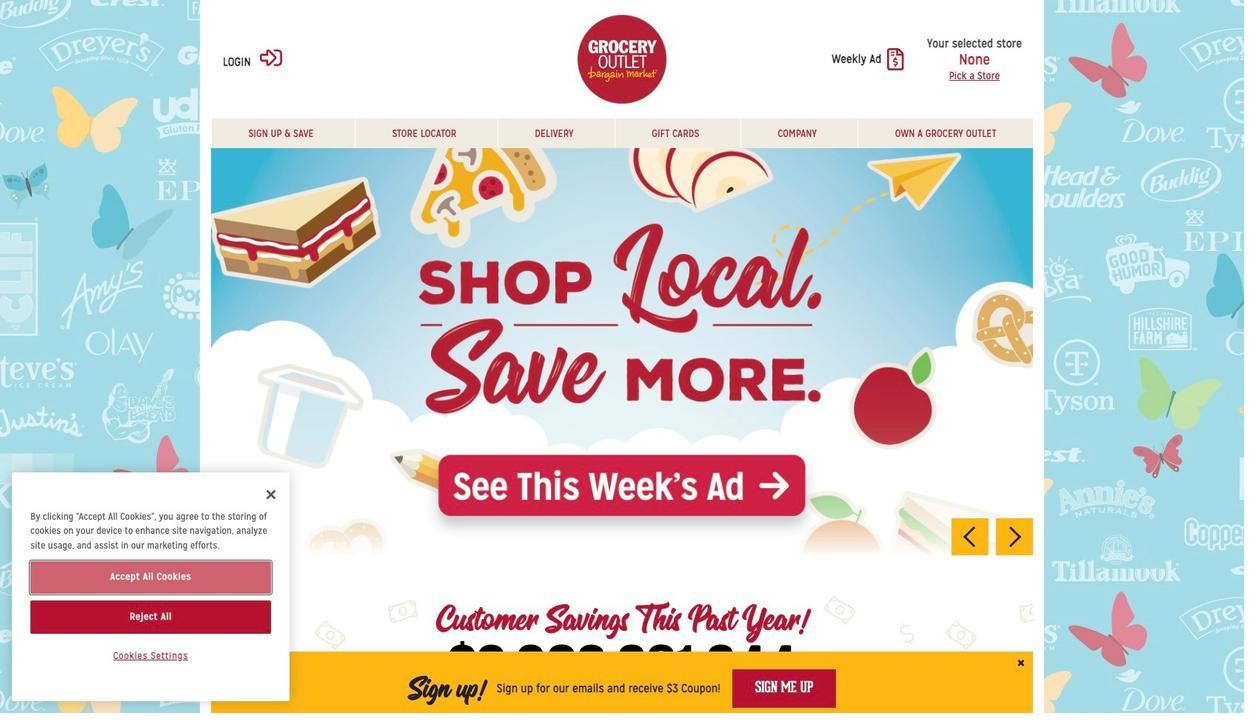 Task type: describe. For each thing, give the bounding box(es) containing it.
sign in alt image
[[260, 46, 282, 69]]

grocery outlet image
[[578, 15, 666, 104]]



Task type: locate. For each thing, give the bounding box(es) containing it.
file invoice dollar image
[[887, 48, 904, 70]]

navigation
[[211, 118, 1033, 148]]



